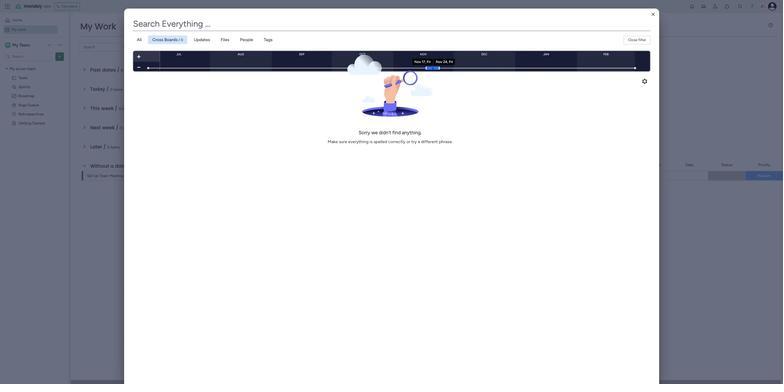 Task type: locate. For each thing, give the bounding box(es) containing it.
items left the 'dapulse minus' image
[[124, 68, 133, 73]]

this week / 0 items
[[90, 105, 131, 112]]

2 fri from the left
[[449, 60, 453, 64]]

0 horizontal spatial a
[[110, 163, 114, 170]]

items
[[159, 45, 169, 49], [124, 68, 133, 73], [114, 88, 123, 92], [122, 107, 131, 111], [123, 126, 132, 131], [111, 145, 120, 150]]

week for this
[[101, 105, 114, 112]]

0 for past dates /
[[121, 68, 123, 73]]

apps image
[[725, 4, 730, 9]]

0 vertical spatial team
[[19, 42, 30, 48]]

next
[[90, 124, 101, 131]]

inbox image
[[701, 4, 707, 9]]

None field
[[133, 17, 651, 31]]

or
[[407, 139, 411, 145]]

/ right later
[[103, 144, 106, 150]]

Filter dashboard by text search field
[[79, 43, 129, 51]]

my right caret down icon
[[10, 67, 15, 71]]

a left date
[[110, 163, 114, 170]]

sprints
[[18, 85, 30, 89]]

fri right 17,
[[427, 60, 431, 64]]

0 right dates
[[121, 68, 123, 73]]

nov 17, fri
[[415, 60, 431, 64]]

/
[[179, 38, 180, 42], [117, 67, 120, 73], [107, 86, 109, 93], [115, 105, 117, 112], [116, 124, 118, 131], [103, 144, 106, 150], [128, 163, 130, 170]]

public board image left tasks
[[12, 75, 17, 80]]

help image
[[750, 4, 755, 9]]

oct
[[360, 53, 366, 56]]

None search field
[[79, 43, 129, 51]]

started
[[32, 121, 45, 126]]

items up the next week / 0 items
[[122, 107, 131, 111]]

updates
[[194, 37, 210, 42]]

1 horizontal spatial nov
[[436, 60, 443, 64]]

customize button
[[171, 43, 200, 51]]

my work
[[80, 20, 116, 32]]

my for my scrum team
[[10, 67, 15, 71]]

0 inside this week / 0 items
[[119, 107, 121, 111]]

0 up the next week / 0 items
[[119, 107, 121, 111]]

see plans button
[[54, 2, 80, 10]]

items up this week / 0 items
[[114, 88, 123, 92]]

see plans
[[61, 4, 78, 9]]

0 vertical spatial a
[[418, 139, 420, 145]]

fri
[[427, 60, 431, 64], [449, 60, 453, 64]]

0 inside past dates / 0 items
[[121, 68, 123, 73]]

team up search in workspace field at the left of page
[[19, 42, 30, 48]]

my inside workspace selection element
[[12, 42, 18, 48]]

0 down this week / 0 items
[[120, 126, 122, 131]]

fri for nov 17, fri
[[427, 60, 431, 64]]

nov for nov 24, fri
[[436, 60, 443, 64]]

queue
[[28, 103, 39, 107]]

bugs queue
[[18, 103, 39, 107]]

0 inside the cross boards / 0
[[181, 38, 183, 42]]

fri right '24,'
[[449, 60, 453, 64]]

1 fri from the left
[[427, 60, 431, 64]]

items inside the next week / 0 items
[[123, 126, 132, 131]]

my for my team
[[12, 42, 18, 48]]

team inside workspace selection element
[[19, 42, 30, 48]]

feb
[[604, 53, 609, 56]]

my
[[80, 20, 93, 32], [12, 27, 17, 32], [12, 42, 18, 48], [10, 67, 15, 71]]

is
[[370, 139, 373, 145]]

close image
[[652, 12, 655, 16]]

0 up customize button
[[181, 38, 183, 42]]

1 horizontal spatial team
[[99, 174, 108, 179]]

later
[[90, 144, 102, 150]]

1 horizontal spatial fri
[[449, 60, 453, 64]]

0 for cross boards
[[181, 38, 183, 42]]

done
[[150, 45, 158, 49]]

invite members image
[[713, 4, 718, 9]]

different
[[421, 139, 438, 145]]

dev
[[43, 3, 51, 9]]

today
[[90, 86, 105, 93]]

notifications image
[[689, 4, 695, 9]]

items right later
[[111, 145, 120, 150]]

boards
[[164, 37, 178, 42]]

1 horizontal spatial people
[[649, 163, 661, 167]]

a
[[418, 139, 420, 145], [110, 163, 114, 170]]

0 vertical spatial public board image
[[12, 75, 17, 80]]

/ right boards
[[179, 38, 180, 42]]

my right workspace icon
[[12, 42, 18, 48]]

option
[[0, 64, 68, 65]]

fri for nov 24, fri
[[449, 60, 453, 64]]

my team
[[12, 42, 30, 48]]

0 horizontal spatial fri
[[427, 60, 431, 64]]

2 public board image from the top
[[12, 121, 17, 126]]

0 horizontal spatial nov
[[415, 60, 421, 64]]

0 horizontal spatial team
[[19, 42, 30, 48]]

status
[[722, 163, 733, 167]]

close filter
[[628, 38, 647, 42]]

week right next
[[102, 124, 115, 131]]

my inside list box
[[10, 67, 15, 71]]

0 right today in the left top of the page
[[110, 88, 113, 92]]

week
[[101, 105, 114, 112], [102, 124, 115, 131]]

2 nov from the left
[[436, 60, 443, 64]]

my left the work
[[12, 27, 17, 32]]

search everything image
[[738, 4, 743, 9]]

up
[[94, 174, 99, 179]]

didn't
[[379, 130, 391, 136]]

my work
[[12, 27, 26, 32]]

date
[[686, 163, 694, 167]]

find
[[393, 130, 401, 136]]

nov 24, fri
[[436, 60, 453, 64]]

/ right dates
[[117, 67, 120, 73]]

nov left 17,
[[415, 60, 421, 64]]

my inside my work button
[[12, 27, 17, 32]]

items down this week / 0 items
[[123, 126, 132, 131]]

items inside this week / 0 items
[[122, 107, 131, 111]]

0 inside the next week / 0 items
[[120, 126, 122, 131]]

team
[[19, 42, 30, 48], [99, 174, 108, 179]]

a right try
[[418, 139, 420, 145]]

public board image
[[12, 75, 17, 80], [12, 121, 17, 126]]

without
[[90, 163, 109, 170]]

0 horizontal spatial people
[[240, 37, 253, 42]]

my left work
[[80, 20, 93, 32]]

hide done items
[[141, 45, 169, 49]]

public board image left getting
[[12, 121, 17, 126]]

1 vertical spatial week
[[102, 124, 115, 131]]

1 vertical spatial team
[[99, 174, 108, 179]]

0 vertical spatial people
[[240, 37, 253, 42]]

meeting
[[109, 174, 123, 179]]

1 nov from the left
[[415, 60, 421, 64]]

1 vertical spatial public board image
[[12, 121, 17, 126]]

nov
[[415, 60, 421, 64], [436, 60, 443, 64]]

m
[[6, 43, 9, 47]]

Search in workspace field
[[11, 54, 45, 60]]

without a date /
[[90, 163, 131, 170]]

nov left '24,'
[[436, 60, 443, 64]]

work
[[18, 27, 26, 32]]

files
[[221, 37, 229, 42]]

spelled
[[374, 139, 387, 145]]

/ inside the cross boards / 0
[[179, 38, 180, 42]]

week right this
[[101, 105, 114, 112]]

1 image
[[705, 0, 710, 6]]

workspace selection element
[[5, 42, 31, 48]]

this
[[90, 105, 100, 112]]

team right up at left
[[99, 174, 108, 179]]

0 vertical spatial week
[[101, 105, 114, 112]]

public board image for tasks
[[12, 75, 17, 80]]

sorry
[[359, 130, 370, 136]]

set
[[87, 174, 93, 179]]

1 public board image from the top
[[12, 75, 17, 80]]

0 for next week /
[[120, 126, 122, 131]]

0 right later
[[107, 145, 110, 150]]

dec
[[482, 53, 488, 56]]

tags link
[[260, 36, 277, 44]]

medium
[[758, 174, 771, 179]]

people
[[240, 37, 253, 42], [649, 163, 661, 167]]

list box
[[0, 63, 68, 200]]

today / 0 items
[[90, 86, 123, 93]]

0 inside later / 0 items
[[107, 145, 110, 150]]

cross boards / 0
[[152, 37, 183, 42]]

past
[[90, 67, 101, 73]]

workspace image
[[5, 42, 10, 48]]



Task type: describe. For each thing, give the bounding box(es) containing it.
0 for this week /
[[119, 107, 121, 111]]

phrase.
[[439, 139, 453, 145]]

dapulse settings image
[[643, 78, 648, 85]]

dates
[[102, 67, 116, 73]]

sep
[[299, 53, 304, 56]]

files link
[[217, 36, 234, 44]]

anything.
[[402, 130, 422, 136]]

1 vertical spatial people
[[649, 163, 661, 167]]

make sure everything is spelled correctly or try a different phrase.
[[328, 139, 453, 145]]

sure
[[339, 139, 347, 145]]

nov for nov 17, fri
[[415, 60, 421, 64]]

items down the cross boards / 0
[[159, 45, 169, 49]]

past dates / 0 items
[[90, 67, 133, 73]]

updates link
[[190, 36, 214, 44]]

close
[[628, 38, 638, 42]]

my work button
[[3, 25, 58, 34]]

my for my work
[[80, 20, 93, 32]]

all
[[137, 37, 142, 42]]

team
[[27, 67, 35, 71]]

see
[[61, 4, 68, 9]]

/ right date
[[128, 163, 130, 170]]

hide
[[141, 45, 149, 49]]

home button
[[3, 16, 58, 25]]

jul
[[177, 53, 182, 56]]

my scrum team
[[10, 67, 35, 71]]

jan
[[544, 53, 549, 56]]

set up team meeting
[[87, 174, 123, 179]]

caret down image
[[6, 67, 8, 71]]

24,
[[443, 60, 448, 64]]

plans
[[69, 4, 78, 9]]

roadmap
[[18, 94, 34, 98]]

bugs
[[18, 103, 27, 107]]

maria williams image
[[768, 2, 777, 11]]

aug
[[238, 53, 244, 56]]

list box containing my scrum team
[[0, 63, 68, 200]]

search image
[[123, 45, 127, 49]]

nov
[[420, 53, 427, 56]]

close filter button
[[624, 36, 651, 44]]

items inside past dates / 0 items
[[124, 68, 133, 73]]

monday dev
[[24, 3, 51, 9]]

filter
[[639, 38, 647, 42]]

try
[[412, 139, 417, 145]]

we
[[372, 130, 378, 136]]

all link
[[133, 36, 146, 44]]

people link
[[236, 36, 257, 44]]

week for next
[[102, 124, 115, 131]]

correctly
[[388, 139, 406, 145]]

my for my work
[[12, 27, 17, 32]]

items inside later / 0 items
[[111, 145, 120, 150]]

cross
[[152, 37, 163, 42]]

customize
[[179, 45, 197, 49]]

public board image for getting started
[[12, 121, 17, 126]]

1 vertical spatial a
[[110, 163, 114, 170]]

getting started
[[18, 121, 45, 126]]

getting
[[18, 121, 31, 126]]

next week / 0 items
[[90, 124, 132, 131]]

Search Everything ... field
[[133, 17, 651, 31]]

items inside today / 0 items
[[114, 88, 123, 92]]

/ up the next week / 0 items
[[115, 105, 117, 112]]

0 inside today / 0 items
[[110, 88, 113, 92]]

retrospectives
[[18, 112, 44, 117]]

select product image
[[5, 4, 10, 9]]

sorry we didn't find anything.
[[359, 130, 422, 136]]

17,
[[422, 60, 426, 64]]

work
[[95, 20, 116, 32]]

dapulse add image
[[137, 55, 141, 59]]

home
[[12, 18, 23, 22]]

dapulse minus image
[[137, 66, 141, 70]]

/ right today in the left top of the page
[[107, 86, 109, 93]]

monday
[[24, 3, 42, 9]]

priority
[[759, 163, 771, 167]]

date
[[115, 163, 126, 170]]

everything
[[348, 139, 369, 145]]

later / 0 items
[[90, 144, 120, 150]]

1 horizontal spatial a
[[418, 139, 420, 145]]

scrum
[[16, 67, 26, 71]]

make
[[328, 139, 338, 145]]

tags
[[264, 37, 273, 42]]

/ down this week / 0 items
[[116, 124, 118, 131]]

tasks
[[18, 76, 28, 80]]



Task type: vqa. For each thing, say whether or not it's contained in the screenshot.
Open a monday dev account 'Critical'
no



